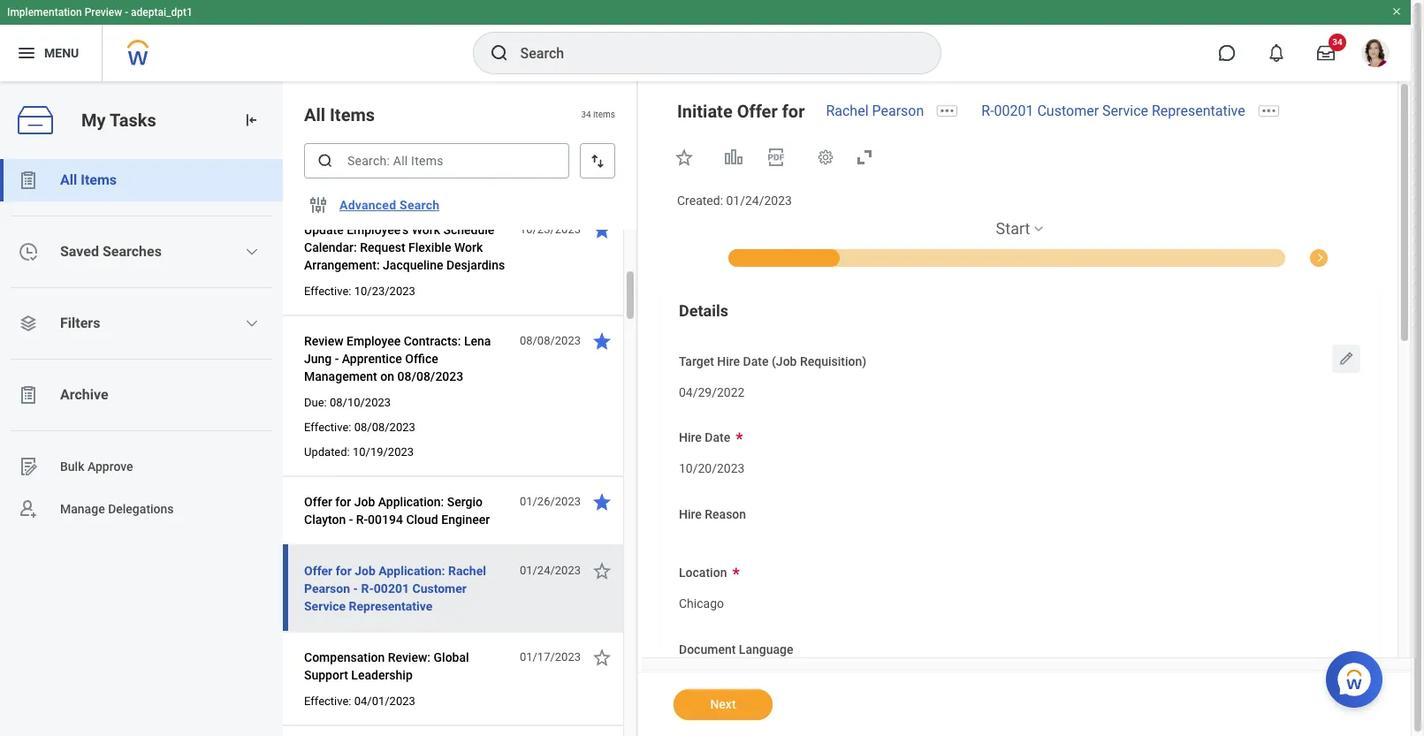 Task type: vqa. For each thing, say whether or not it's contained in the screenshot.
the bottom 00201
yes



Task type: describe. For each thing, give the bounding box(es) containing it.
34 for 34
[[1333, 37, 1343, 47]]

10/19/2023
[[353, 446, 414, 459]]

jung
[[304, 352, 332, 366]]

target
[[679, 354, 714, 368]]

user plus image
[[18, 499, 39, 520]]

star image for effective: 04/01/2023
[[592, 647, 613, 668]]

- inside menu banner
[[125, 6, 128, 19]]

representative inside offer for job application: rachel pearson ‎- r-00201 customer service representative
[[349, 599, 433, 614]]

application: for cloud
[[378, 495, 444, 509]]

calendar:
[[304, 241, 357, 255]]

r-00201 customer service representative
[[982, 103, 1246, 119]]

bulk approve link
[[0, 446, 283, 488]]

04/29/2022
[[679, 385, 745, 399]]

target hire date (job requisition)
[[679, 354, 867, 368]]

0 vertical spatial offer
[[737, 101, 778, 122]]

08/08/2023 inside 'review employee contracts: lena jung - apprentice office management on 08/08/2023'
[[397, 370, 464, 384]]

employee's
[[347, 223, 409, 237]]

apprentice
[[342, 352, 402, 366]]

all items inside item list element
[[304, 104, 375, 126]]

my tasks element
[[0, 81, 283, 737]]

0 vertical spatial 08/08/2023
[[520, 334, 581, 347]]

clipboard image
[[18, 170, 39, 191]]

offer for job application: rachel pearson ‎- r-00201 customer service representative button
[[304, 561, 510, 617]]

chevron right image
[[1309, 247, 1330, 263]]

updated:
[[304, 446, 350, 459]]

hire reason
[[679, 507, 746, 521]]

arrangement:
[[304, 258, 380, 272]]

fullscreen image
[[854, 147, 875, 168]]

1 horizontal spatial 01/24/2023
[[726, 194, 792, 208]]

1 horizontal spatial customer
[[1038, 103, 1099, 119]]

star image for effective: 10/23/2023
[[592, 219, 613, 241]]

support
[[304, 668, 348, 683]]

initiate offer for
[[677, 101, 805, 122]]

office
[[405, 352, 438, 366]]

34 items
[[581, 110, 615, 120]]

archive button
[[0, 374, 283, 416]]

compensation review: global support leadership
[[304, 651, 469, 683]]

star image for due: 08/10/2023
[[592, 331, 613, 352]]

0 vertical spatial r-
[[982, 103, 994, 119]]

0 vertical spatial hire
[[717, 354, 740, 368]]

start
[[996, 219, 1030, 238]]

menu banner
[[0, 0, 1411, 81]]

1 horizontal spatial pearson
[[872, 103, 924, 119]]

saved
[[60, 243, 99, 260]]

implementation
[[7, 6, 82, 19]]

next button
[[674, 690, 773, 721]]

bulk approve
[[60, 459, 133, 474]]

r- for offer for job application: rachel pearson ‎- r-00201 customer service representative
[[361, 582, 374, 596]]

effective: 04/01/2023
[[304, 695, 415, 708]]

list containing all items
[[0, 159, 283, 531]]

target hire date (job requisition) element
[[679, 374, 745, 406]]

review employee contracts: lena jung - apprentice office management on 08/08/2023
[[304, 334, 491, 384]]

inbox large image
[[1317, 44, 1335, 62]]

transformation import image
[[242, 111, 260, 129]]

- inside 'review employee contracts: lena jung - apprentice office management on 08/08/2023'
[[335, 352, 339, 366]]

on
[[380, 370, 394, 384]]

effective: for update employee's work schedule calendar: request flexible work arrangement: jacqueline desjardins
[[304, 285, 351, 298]]

star image for 01/24/2023
[[592, 561, 613, 582]]

01/24/2023 inside item list element
[[520, 564, 581, 577]]

service inside offer for job application: rachel pearson ‎- r-00201 customer service representative
[[304, 599, 346, 614]]

search image
[[489, 42, 510, 64]]

menu button
[[0, 25, 102, 81]]

jacqueline
[[383, 258, 443, 272]]

all items button
[[0, 159, 283, 202]]

details element
[[660, 285, 1380, 707]]

00201 inside offer for job application: rachel pearson ‎- r-00201 customer service representative
[[374, 582, 409, 596]]

location
[[679, 566, 727, 580]]

offer for job application: sergio clayton ‎- r-00194 cloud engineer button
[[304, 492, 510, 531]]

cloud
[[406, 513, 438, 527]]

clayton
[[304, 513, 346, 527]]

reason
[[705, 507, 746, 521]]

application: for customer
[[379, 564, 445, 578]]

menu
[[44, 46, 79, 60]]

document language
[[679, 643, 794, 657]]

management
[[304, 370, 377, 384]]

due: 08/10/2023
[[304, 396, 391, 409]]

lena
[[464, 334, 491, 348]]

rachel pearson
[[826, 103, 924, 119]]

compensation for compensation review: global support leadership
[[304, 651, 385, 665]]

‎- for clayton
[[349, 513, 353, 527]]

manage
[[60, 502, 105, 516]]

customer inside offer for job application: rachel pearson ‎- r-00201 customer service representative
[[412, 582, 467, 596]]

compensation review: global support leadership button
[[304, 647, 510, 686]]

hire date element
[[679, 450, 745, 482]]

saved searches
[[60, 243, 162, 260]]

advanced
[[340, 198, 396, 212]]

star image for 01/26/2023
[[592, 492, 613, 513]]

items
[[593, 110, 615, 120]]

rachel pearson link
[[826, 103, 924, 119]]

approve
[[88, 459, 133, 474]]

chicago
[[679, 597, 724, 611]]

view related information image
[[723, 147, 744, 168]]

1 horizontal spatial date
[[743, 354, 769, 368]]

created:
[[677, 194, 723, 208]]

update employee's work schedule calendar: request flexible work arrangement: jacqueline desjardins
[[304, 223, 505, 272]]

filters
[[60, 315, 100, 332]]

sort image
[[589, 152, 607, 170]]

hire for hire date
[[679, 431, 702, 445]]

01/26/2023
[[520, 495, 581, 508]]

sergio
[[447, 495, 483, 509]]

advanced search button
[[332, 187, 447, 223]]

2 vertical spatial 08/08/2023
[[354, 421, 415, 434]]

justify image
[[16, 42, 37, 64]]

update employee's work schedule calendar: request flexible work arrangement: jacqueline desjardins button
[[304, 219, 510, 276]]

Search Workday  search field
[[520, 34, 904, 73]]

offer for job application: sergio clayton ‎- r-00194 cloud engineer
[[304, 495, 490, 527]]

adeptai_dpt1
[[131, 6, 193, 19]]

for for offer for job application: sergio clayton ‎- r-00194 cloud engineer
[[335, 495, 351, 509]]

chevron down image
[[245, 317, 259, 331]]

0 vertical spatial work
[[412, 223, 440, 237]]

manage delegations link
[[0, 488, 283, 531]]

edit image
[[1338, 350, 1355, 368]]

items inside button
[[81, 172, 117, 188]]

search image
[[317, 152, 334, 170]]

preview
[[85, 6, 122, 19]]

(job
[[772, 354, 797, 368]]



Task type: locate. For each thing, give the bounding box(es) containing it.
hire left the reason
[[679, 507, 702, 521]]

0 vertical spatial 34
[[1333, 37, 1343, 47]]

08/08/2023 down office
[[397, 370, 464, 384]]

rachel
[[826, 103, 869, 119], [448, 564, 486, 578]]

rachel up fullscreen icon
[[826, 103, 869, 119]]

1 vertical spatial application:
[[379, 564, 445, 578]]

0 horizontal spatial representative
[[349, 599, 433, 614]]

1 vertical spatial work
[[454, 241, 483, 255]]

01/24/2023
[[726, 194, 792, 208], [520, 564, 581, 577]]

1 vertical spatial 10/23/2023
[[354, 285, 415, 298]]

r- inside offer for job application: sergio clayton ‎- r-00194 cloud engineer
[[356, 513, 368, 527]]

1 horizontal spatial all
[[304, 104, 325, 126]]

offer up clayton
[[304, 495, 332, 509]]

2 effective: from the top
[[304, 421, 351, 434]]

global
[[434, 651, 469, 665]]

10/23/2023 down jacqueline
[[354, 285, 415, 298]]

date up 10/20/2023 text box
[[705, 431, 731, 445]]

1 vertical spatial all items
[[60, 172, 117, 188]]

01/17/2023
[[520, 651, 581, 664]]

2 vertical spatial r-
[[361, 582, 374, 596]]

0 vertical spatial representative
[[1152, 103, 1246, 119]]

0 vertical spatial pearson
[[872, 103, 924, 119]]

application: down cloud
[[379, 564, 445, 578]]

pearson up fullscreen icon
[[872, 103, 924, 119]]

clipboard image
[[18, 385, 39, 406]]

0 horizontal spatial pearson
[[304, 582, 350, 596]]

0 horizontal spatial all items
[[60, 172, 117, 188]]

for up clayton
[[335, 495, 351, 509]]

‎- inside offer for job application: sergio clayton ‎- r-00194 cloud engineer
[[349, 513, 353, 527]]

initiate
[[677, 101, 733, 122]]

due:
[[304, 396, 327, 409]]

service
[[1103, 103, 1149, 119], [304, 599, 346, 614]]

star image
[[592, 561, 613, 582], [592, 647, 613, 668]]

1 vertical spatial service
[[304, 599, 346, 614]]

34 inside item list element
[[581, 110, 591, 120]]

items
[[330, 104, 375, 126], [81, 172, 117, 188]]

application: inside offer for job application: sergio clayton ‎- r-00194 cloud engineer
[[378, 495, 444, 509]]

‎- right clayton
[[349, 513, 353, 527]]

job for 00194
[[354, 495, 375, 509]]

rename image
[[18, 456, 39, 477]]

1 vertical spatial representative
[[349, 599, 433, 614]]

‎- up compensation review: global support leadership at the left bottom
[[353, 582, 358, 596]]

compensation inside 'start' navigation
[[1319, 252, 1388, 264]]

review employee contracts: lena jung - apprentice office management on 08/08/2023 button
[[304, 331, 510, 387]]

clock check image
[[18, 241, 39, 263]]

0 vertical spatial items
[[330, 104, 375, 126]]

for for offer for job application: rachel pearson ‎- r-00201 customer service representative
[[336, 564, 352, 578]]

34
[[1333, 37, 1343, 47], [581, 110, 591, 120]]

hire date
[[679, 431, 731, 445]]

1 vertical spatial 00201
[[374, 582, 409, 596]]

0 vertical spatial 10/23/2023
[[520, 223, 581, 236]]

compensation inside compensation review: global support leadership
[[304, 651, 385, 665]]

language
[[739, 643, 794, 657]]

job down 00194
[[355, 564, 376, 578]]

desjardins
[[446, 258, 505, 272]]

effective: down arrangement:
[[304, 285, 351, 298]]

rachel down engineer
[[448, 564, 486, 578]]

date left (job
[[743, 354, 769, 368]]

contracts:
[[404, 334, 461, 348]]

08/10/2023
[[330, 396, 391, 409]]

2 vertical spatial hire
[[679, 507, 702, 521]]

0 horizontal spatial rachel
[[448, 564, 486, 578]]

r-00201 customer service representative link
[[982, 103, 1246, 119]]

manage delegations
[[60, 502, 174, 516]]

effective: up updated:
[[304, 421, 351, 434]]

2 vertical spatial for
[[336, 564, 352, 578]]

next
[[710, 698, 736, 712]]

hire up hire date element
[[679, 431, 702, 445]]

1 horizontal spatial rachel
[[826, 103, 869, 119]]

job inside offer for job application: rachel pearson ‎- r-00201 customer service representative
[[355, 564, 376, 578]]

0 vertical spatial all
[[304, 104, 325, 126]]

work up flexible
[[412, 223, 440, 237]]

effective: down support
[[304, 695, 351, 708]]

0 vertical spatial all items
[[304, 104, 375, 126]]

Chicago text field
[[679, 586, 724, 617]]

00194
[[368, 513, 403, 527]]

offer inside offer for job application: rachel pearson ‎- r-00201 customer service representative
[[304, 564, 333, 578]]

pearson
[[872, 103, 924, 119], [304, 582, 350, 596]]

advanced search
[[340, 198, 440, 212]]

0 vertical spatial -
[[125, 6, 128, 19]]

1 vertical spatial 34
[[581, 110, 591, 120]]

all right clipboard image
[[60, 172, 77, 188]]

0 vertical spatial rachel
[[826, 103, 869, 119]]

34 left profile logan mcneil image at the right of the page
[[1333, 37, 1343, 47]]

1 horizontal spatial representative
[[1152, 103, 1246, 119]]

compensation
[[1319, 252, 1388, 264], [304, 651, 385, 665]]

1 vertical spatial date
[[705, 431, 731, 445]]

perspective image
[[18, 313, 39, 334]]

effective: 08/08/2023
[[304, 421, 415, 434]]

all items up search image
[[304, 104, 375, 126]]

saved searches button
[[0, 231, 283, 273]]

updated: 10/19/2023
[[304, 446, 414, 459]]

application: inside offer for job application: rachel pearson ‎- r-00201 customer service representative
[[379, 564, 445, 578]]

application: up cloud
[[378, 495, 444, 509]]

offer inside offer for job application: sergio clayton ‎- r-00194 cloud engineer
[[304, 495, 332, 509]]

leadership
[[351, 668, 413, 683]]

3 effective: from the top
[[304, 695, 351, 708]]

offer up view printable version (pdf) image
[[737, 101, 778, 122]]

job up 00194
[[354, 495, 375, 509]]

my
[[81, 109, 106, 131]]

1 vertical spatial items
[[81, 172, 117, 188]]

offer for offer for job application: rachel pearson ‎- r-00201 customer service representative
[[304, 564, 333, 578]]

0 horizontal spatial 01/24/2023
[[520, 564, 581, 577]]

0 vertical spatial for
[[782, 101, 805, 122]]

all items inside button
[[60, 172, 117, 188]]

all items
[[304, 104, 375, 126], [60, 172, 117, 188]]

effective:
[[304, 285, 351, 298], [304, 421, 351, 434], [304, 695, 351, 708]]

1 horizontal spatial service
[[1103, 103, 1149, 119]]

offer for job application: rachel pearson ‎- r-00201 customer service representative
[[304, 564, 486, 614]]

for inside offer for job application: sergio clayton ‎- r-00194 cloud engineer
[[335, 495, 351, 509]]

r- inside offer for job application: rachel pearson ‎- r-00201 customer service representative
[[361, 582, 374, 596]]

profile logan mcneil image
[[1362, 39, 1390, 71]]

- right preview
[[125, 6, 128, 19]]

for inside offer for job application: rachel pearson ‎- r-00201 customer service representative
[[336, 564, 352, 578]]

1 vertical spatial hire
[[679, 431, 702, 445]]

date
[[743, 354, 769, 368], [705, 431, 731, 445]]

items down my
[[81, 172, 117, 188]]

0 horizontal spatial -
[[125, 6, 128, 19]]

list
[[0, 159, 283, 531]]

hire right target
[[717, 354, 740, 368]]

1 horizontal spatial 00201
[[994, 103, 1034, 119]]

customer
[[1038, 103, 1099, 119], [412, 582, 467, 596]]

my tasks
[[81, 109, 156, 131]]

01/24/2023 down 01/26/2023
[[520, 564, 581, 577]]

created: 01/24/2023
[[677, 194, 792, 208]]

04/29/2022 text field
[[679, 374, 745, 405]]

search
[[400, 198, 440, 212]]

for up view printable version (pdf) image
[[782, 101, 805, 122]]

pearson inside offer for job application: rachel pearson ‎- r-00201 customer service representative
[[304, 582, 350, 596]]

0 vertical spatial application:
[[378, 495, 444, 509]]

1 horizontal spatial all items
[[304, 104, 375, 126]]

hire for hire reason
[[679, 507, 702, 521]]

0 vertical spatial job
[[354, 495, 375, 509]]

offer for offer for job application: sergio clayton ‎- r-00194 cloud engineer
[[304, 495, 332, 509]]

tasks
[[110, 109, 156, 131]]

0 horizontal spatial customer
[[412, 582, 467, 596]]

job for 00201
[[355, 564, 376, 578]]

star image
[[674, 147, 695, 168], [592, 219, 613, 241], [592, 331, 613, 352], [592, 492, 613, 513]]

1 vertical spatial pearson
[[304, 582, 350, 596]]

1 vertical spatial 08/08/2023
[[397, 370, 464, 384]]

employee
[[347, 334, 401, 348]]

10/20/2023
[[679, 462, 745, 476]]

start navigation
[[660, 218, 1388, 267]]

1 horizontal spatial 34
[[1333, 37, 1343, 47]]

08/08/2023
[[520, 334, 581, 347], [397, 370, 464, 384], [354, 421, 415, 434]]

gear image
[[817, 149, 835, 166]]

archive
[[60, 386, 108, 403]]

offer down clayton
[[304, 564, 333, 578]]

compensation button
[[1309, 247, 1388, 267]]

10/23/2023
[[520, 223, 581, 236], [354, 285, 415, 298]]

chevron down image
[[245, 245, 259, 259]]

close environment banner image
[[1392, 6, 1402, 17]]

1 vertical spatial ‎-
[[353, 582, 358, 596]]

view printable version (pdf) image
[[766, 147, 787, 168]]

0 vertical spatial star image
[[592, 561, 613, 582]]

0 horizontal spatial items
[[81, 172, 117, 188]]

‎- for pearson
[[353, 582, 358, 596]]

all up search image
[[304, 104, 325, 126]]

effective: for compensation review: global support leadership
[[304, 695, 351, 708]]

notifications large image
[[1268, 44, 1286, 62]]

1 vertical spatial for
[[335, 495, 351, 509]]

0 horizontal spatial date
[[705, 431, 731, 445]]

34 button
[[1307, 34, 1347, 73]]

request
[[360, 241, 405, 255]]

effective: 10/23/2023
[[304, 285, 415, 298]]

Search: All Items text field
[[304, 143, 569, 179]]

00201
[[994, 103, 1034, 119], [374, 582, 409, 596]]

for
[[782, 101, 805, 122], [335, 495, 351, 509], [336, 564, 352, 578]]

1 horizontal spatial 10/23/2023
[[520, 223, 581, 236]]

1 vertical spatial compensation
[[304, 651, 385, 665]]

‎-
[[349, 513, 353, 527], [353, 582, 358, 596]]

10/23/2023 right schedule
[[520, 223, 581, 236]]

compensation for compensation
[[1319, 252, 1388, 264]]

01/24/2023 down view printable version (pdf) image
[[726, 194, 792, 208]]

representative
[[1152, 103, 1246, 119], [349, 599, 433, 614]]

1 vertical spatial effective:
[[304, 421, 351, 434]]

rachel inside offer for job application: rachel pearson ‎- r-00201 customer service representative
[[448, 564, 486, 578]]

‎- inside offer for job application: rachel pearson ‎- r-00201 customer service representative
[[353, 582, 358, 596]]

0 horizontal spatial compensation
[[304, 651, 385, 665]]

flexible
[[409, 241, 451, 255]]

0 horizontal spatial all
[[60, 172, 77, 188]]

34 inside button
[[1333, 37, 1343, 47]]

review:
[[388, 651, 431, 665]]

0 horizontal spatial service
[[304, 599, 346, 614]]

job inside offer for job application: sergio clayton ‎- r-00194 cloud engineer
[[354, 495, 375, 509]]

configure image
[[308, 195, 329, 216]]

items up search image
[[330, 104, 375, 126]]

34 left items
[[581, 110, 591, 120]]

r- for offer for job application: sergio clayton ‎- r-00194 cloud engineer
[[356, 513, 368, 527]]

1 vertical spatial all
[[60, 172, 77, 188]]

1 vertical spatial offer
[[304, 495, 332, 509]]

requisition)
[[800, 354, 867, 368]]

1 vertical spatial customer
[[412, 582, 467, 596]]

0 vertical spatial ‎-
[[349, 513, 353, 527]]

all inside button
[[60, 172, 77, 188]]

0 horizontal spatial work
[[412, 223, 440, 237]]

2 star image from the top
[[592, 647, 613, 668]]

0 vertical spatial 00201
[[994, 103, 1034, 119]]

review
[[304, 334, 344, 348]]

1 vertical spatial 01/24/2023
[[520, 564, 581, 577]]

2 vertical spatial effective:
[[304, 695, 351, 708]]

1 vertical spatial rachel
[[448, 564, 486, 578]]

0 vertical spatial compensation
[[1319, 252, 1388, 264]]

schedule
[[443, 223, 495, 237]]

1 star image from the top
[[592, 561, 613, 582]]

1 horizontal spatial compensation
[[1319, 252, 1388, 264]]

implementation preview -   adeptai_dpt1
[[7, 6, 193, 19]]

08/08/2023 right lena
[[520, 334, 581, 347]]

application:
[[378, 495, 444, 509], [379, 564, 445, 578]]

-
[[125, 6, 128, 19], [335, 352, 339, 366]]

0 vertical spatial date
[[743, 354, 769, 368]]

1 horizontal spatial items
[[330, 104, 375, 126]]

0 vertical spatial customer
[[1038, 103, 1099, 119]]

pearson down clayton
[[304, 582, 350, 596]]

- up management
[[335, 352, 339, 366]]

for down clayton
[[336, 564, 352, 578]]

all items right clipboard image
[[60, 172, 117, 188]]

1 vertical spatial star image
[[592, 647, 613, 668]]

2 vertical spatial offer
[[304, 564, 333, 578]]

1 effective: from the top
[[304, 285, 351, 298]]

document
[[679, 643, 736, 657]]

0 horizontal spatial 00201
[[374, 582, 409, 596]]

1 vertical spatial job
[[355, 564, 376, 578]]

location element
[[679, 585, 724, 618]]

1 vertical spatial -
[[335, 352, 339, 366]]

items inside item list element
[[330, 104, 375, 126]]

34 for 34 items
[[581, 110, 591, 120]]

0 vertical spatial effective:
[[304, 285, 351, 298]]

all inside item list element
[[304, 104, 325, 126]]

04/01/2023
[[354, 695, 415, 708]]

engineer
[[441, 513, 490, 527]]

searches
[[102, 243, 162, 260]]

0 vertical spatial 01/24/2023
[[726, 194, 792, 208]]

1 vertical spatial r-
[[356, 513, 368, 527]]

item list element
[[283, 81, 638, 737]]

1 horizontal spatial work
[[454, 241, 483, 255]]

filters button
[[0, 302, 283, 345]]

0 horizontal spatial 10/23/2023
[[354, 285, 415, 298]]

0 vertical spatial service
[[1103, 103, 1149, 119]]

work down schedule
[[454, 241, 483, 255]]

1 horizontal spatial -
[[335, 352, 339, 366]]

08/08/2023 up 10/19/2023
[[354, 421, 415, 434]]

0 horizontal spatial 34
[[581, 110, 591, 120]]

update
[[304, 223, 344, 237]]

10/20/2023 text field
[[679, 451, 745, 482]]



